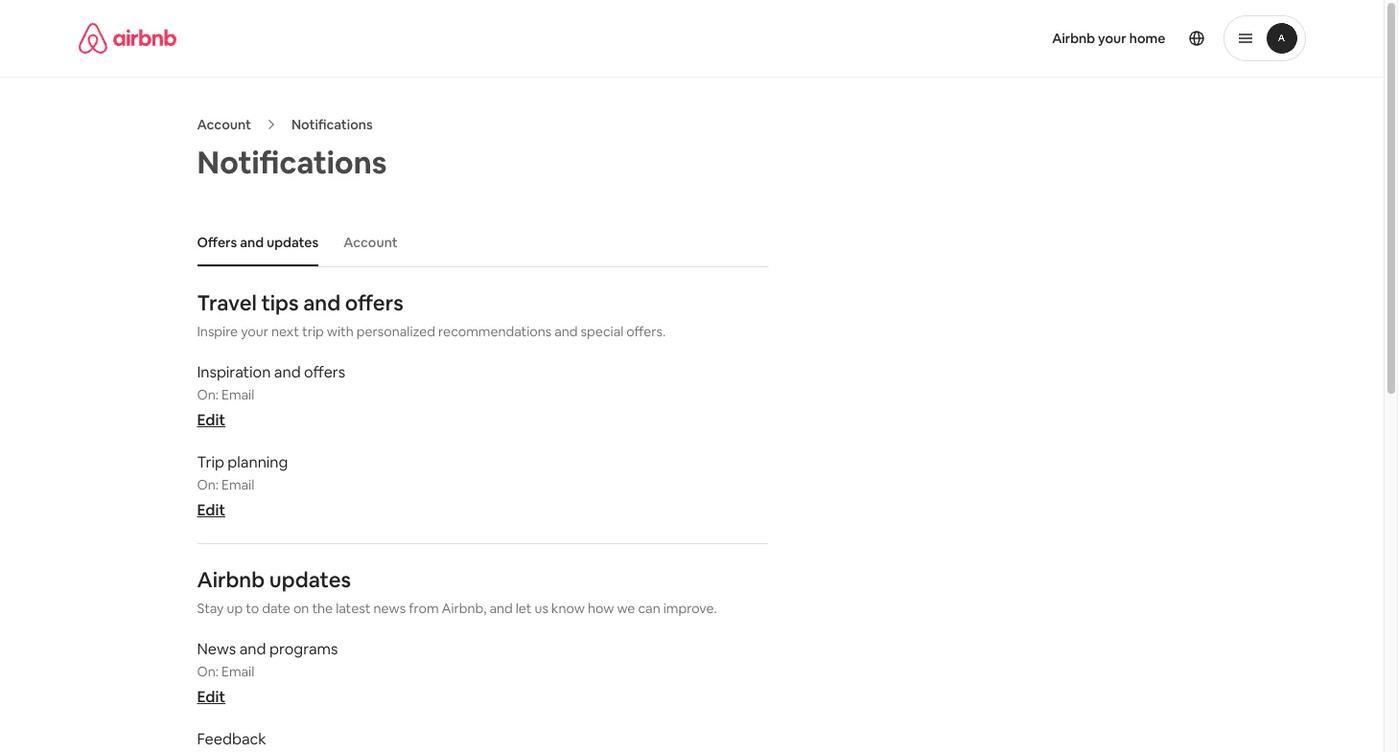 Task type: locate. For each thing, give the bounding box(es) containing it.
0 vertical spatial your
[[1098, 30, 1127, 47]]

inspiration
[[197, 362, 271, 383]]

1 vertical spatial your
[[241, 323, 268, 340]]

and right offers
[[240, 234, 264, 251]]

and down next
[[274, 362, 301, 383]]

airbnb
[[1052, 30, 1095, 47], [197, 567, 265, 594]]

3 edit button from the top
[[197, 688, 225, 708]]

email down planning
[[222, 477, 254, 494]]

1 horizontal spatial your
[[1098, 30, 1127, 47]]

edit up feedback
[[197, 688, 225, 708]]

2 edit from the top
[[197, 501, 225, 521]]

improve.
[[663, 600, 717, 618]]

stay
[[197, 600, 224, 618]]

account button
[[334, 224, 407, 261]]

edit for travel tips and offers
[[197, 410, 225, 431]]

home
[[1129, 30, 1166, 47]]

notifications element
[[187, 219, 768, 753]]

trip
[[197, 453, 224, 473]]

email down news on the bottom left of page
[[222, 664, 254, 681]]

account inside button
[[343, 234, 398, 251]]

1 edit button from the top
[[197, 410, 225, 431]]

and inside news and programs on: email edit
[[239, 640, 266, 660]]

on: inside "inspiration and offers on: email edit"
[[197, 386, 219, 404]]

3 on: from the top
[[197, 664, 219, 681]]

1 vertical spatial airbnb
[[197, 567, 265, 594]]

2 vertical spatial on:
[[197, 664, 219, 681]]

0 vertical spatial account
[[197, 116, 251, 133]]

edit
[[197, 410, 225, 431], [197, 501, 225, 521], [197, 688, 225, 708]]

email
[[222, 386, 254, 404], [222, 477, 254, 494], [222, 664, 254, 681]]

2 vertical spatial edit button
[[197, 688, 225, 708]]

1 horizontal spatial account
[[343, 234, 398, 251]]

on: inside news and programs on: email edit
[[197, 664, 219, 681]]

airbnb inside airbnb updates stay up to date on the latest news from airbnb, and let us know how we can improve.
[[197, 567, 265, 594]]

updates up tips
[[267, 234, 319, 251]]

offers inside travel tips and offers inspire your next trip with personalized recommendations and special offers.
[[345, 290, 403, 316]]

account
[[197, 116, 251, 133], [343, 234, 398, 251]]

on: down trip
[[197, 477, 219, 494]]

to
[[246, 600, 259, 618]]

edit button up trip
[[197, 410, 225, 431]]

edit inside news and programs on: email edit
[[197, 688, 225, 708]]

0 vertical spatial updates
[[267, 234, 319, 251]]

1 vertical spatial edit
[[197, 501, 225, 521]]

airbnb for your
[[1052, 30, 1095, 47]]

1 vertical spatial on:
[[197, 477, 219, 494]]

updates
[[267, 234, 319, 251], [269, 567, 351, 594]]

tips
[[261, 290, 299, 316]]

2 vertical spatial edit
[[197, 688, 225, 708]]

airbnb up up
[[197, 567, 265, 594]]

and
[[240, 234, 264, 251], [303, 290, 341, 316], [554, 323, 578, 340], [274, 362, 301, 383], [489, 600, 513, 618], [239, 640, 266, 660]]

1 horizontal spatial airbnb
[[1052, 30, 1095, 47]]

airbnb updates stay up to date on the latest news from airbnb, and let us know how we can improve.
[[197, 567, 717, 618]]

and left let
[[489, 600, 513, 618]]

from
[[409, 600, 439, 618]]

1 vertical spatial edit button
[[197, 501, 225, 521]]

0 horizontal spatial account
[[197, 116, 251, 133]]

0 horizontal spatial your
[[241, 323, 268, 340]]

your
[[1098, 30, 1127, 47], [241, 323, 268, 340]]

1 email from the top
[[222, 386, 254, 404]]

edit button
[[197, 410, 225, 431], [197, 501, 225, 521], [197, 688, 225, 708]]

us
[[535, 600, 548, 618]]

0 vertical spatial email
[[222, 386, 254, 404]]

offers down trip
[[304, 362, 345, 383]]

your left home
[[1098, 30, 1127, 47]]

0 vertical spatial airbnb
[[1052, 30, 1095, 47]]

and up trip
[[303, 290, 341, 316]]

3 email from the top
[[222, 664, 254, 681]]

inspiration and offers on: email edit
[[197, 362, 345, 431]]

2 on: from the top
[[197, 477, 219, 494]]

offers.
[[627, 323, 666, 340]]

on: down news on the bottom left of page
[[197, 664, 219, 681]]

email down inspiration
[[222, 386, 254, 404]]

programs
[[269, 640, 338, 660]]

edit button up feedback
[[197, 688, 225, 708]]

and right news on the bottom left of page
[[239, 640, 266, 660]]

2 vertical spatial email
[[222, 664, 254, 681]]

news and programs on: email edit
[[197, 640, 338, 708]]

latest
[[336, 600, 371, 618]]

tab list
[[187, 219, 768, 267]]

0 vertical spatial edit
[[197, 410, 225, 431]]

notifications
[[291, 116, 373, 133], [197, 143, 387, 182]]

airbnb left home
[[1052, 30, 1095, 47]]

and left special
[[554, 323, 578, 340]]

0 horizontal spatial airbnb
[[197, 567, 265, 594]]

know
[[551, 600, 585, 618]]

feedback
[[197, 730, 266, 750]]

0 vertical spatial offers
[[345, 290, 403, 316]]

profile element
[[715, 0, 1306, 77]]

1 vertical spatial email
[[222, 477, 254, 494]]

your left next
[[241, 323, 268, 340]]

travel tips and offers inspire your next trip with personalized recommendations and special offers.
[[197, 290, 666, 340]]

0 vertical spatial on:
[[197, 386, 219, 404]]

updates inside button
[[267, 234, 319, 251]]

airbnb inside profile element
[[1052, 30, 1095, 47]]

1 vertical spatial offers
[[304, 362, 345, 383]]

on: down inspiration
[[197, 386, 219, 404]]

updates inside airbnb updates stay up to date on the latest news from airbnb, and let us know how we can improve.
[[269, 567, 351, 594]]

your inside travel tips and offers inspire your next trip with personalized recommendations and special offers.
[[241, 323, 268, 340]]

email inside trip planning on: email edit
[[222, 477, 254, 494]]

edit down trip
[[197, 501, 225, 521]]

planning
[[228, 453, 288, 473]]

can
[[638, 600, 660, 618]]

0 vertical spatial edit button
[[197, 410, 225, 431]]

offers and updates button
[[187, 224, 328, 261]]

2 email from the top
[[222, 477, 254, 494]]

email inside "inspiration and offers on: email edit"
[[222, 386, 254, 404]]

edit button down trip
[[197, 501, 225, 521]]

1 edit from the top
[[197, 410, 225, 431]]

date
[[262, 600, 290, 618]]

1 on: from the top
[[197, 386, 219, 404]]

offers
[[345, 290, 403, 316], [304, 362, 345, 383]]

news
[[197, 640, 236, 660]]

1 vertical spatial account
[[343, 234, 398, 251]]

edit up trip
[[197, 410, 225, 431]]

email inside news and programs on: email edit
[[222, 664, 254, 681]]

airbnb,
[[442, 600, 486, 618]]

updates up on
[[269, 567, 351, 594]]

3 edit from the top
[[197, 688, 225, 708]]

your inside the airbnb your home link
[[1098, 30, 1127, 47]]

edit inside "inspiration and offers on: email edit"
[[197, 410, 225, 431]]

airbnb your home
[[1052, 30, 1166, 47]]

on:
[[197, 386, 219, 404], [197, 477, 219, 494], [197, 664, 219, 681]]

1 vertical spatial updates
[[269, 567, 351, 594]]

email for travel
[[222, 386, 254, 404]]

offers up personalized
[[345, 290, 403, 316]]



Task type: describe. For each thing, give the bounding box(es) containing it.
up
[[227, 600, 243, 618]]

edit for airbnb updates
[[197, 688, 225, 708]]

on: for airbnb updates
[[197, 664, 219, 681]]

email for airbnb
[[222, 664, 254, 681]]

and inside airbnb updates stay up to date on the latest news from airbnb, and let us know how we can improve.
[[489, 600, 513, 618]]

airbnb your home link
[[1041, 18, 1177, 58]]

1 vertical spatial notifications
[[197, 143, 387, 182]]

and inside "inspiration and offers on: email edit"
[[274, 362, 301, 383]]

on: inside trip planning on: email edit
[[197, 477, 219, 494]]

edit inside trip planning on: email edit
[[197, 501, 225, 521]]

2 edit button from the top
[[197, 501, 225, 521]]

account for the account link
[[197, 116, 251, 133]]

airbnb for updates
[[197, 567, 265, 594]]

personalized
[[357, 323, 435, 340]]

offers inside "inspiration and offers on: email edit"
[[304, 362, 345, 383]]

edit button for travel
[[197, 410, 225, 431]]

trip planning on: email edit
[[197, 453, 288, 521]]

special
[[581, 323, 624, 340]]

on: for travel tips and offers
[[197, 386, 219, 404]]

on
[[293, 600, 309, 618]]

offers and updates tab panel
[[197, 290, 768, 753]]

account for "account" button
[[343, 234, 398, 251]]

we
[[617, 600, 635, 618]]

tab list containing offers and updates
[[187, 219, 768, 267]]

travel
[[197, 290, 257, 316]]

next
[[271, 323, 299, 340]]

trip
[[302, 323, 324, 340]]

offers and updates
[[197, 234, 319, 251]]

how
[[588, 600, 614, 618]]

0 vertical spatial notifications
[[291, 116, 373, 133]]

recommendations
[[438, 323, 552, 340]]

with
[[327, 323, 354, 340]]

edit button for airbnb
[[197, 688, 225, 708]]

account link
[[197, 116, 251, 133]]

offers
[[197, 234, 237, 251]]

and inside button
[[240, 234, 264, 251]]

news
[[373, 600, 406, 618]]

inspire
[[197, 323, 238, 340]]

the
[[312, 600, 333, 618]]

let
[[516, 600, 532, 618]]



Task type: vqa. For each thing, say whether or not it's contained in the screenshot.
filters button
no



